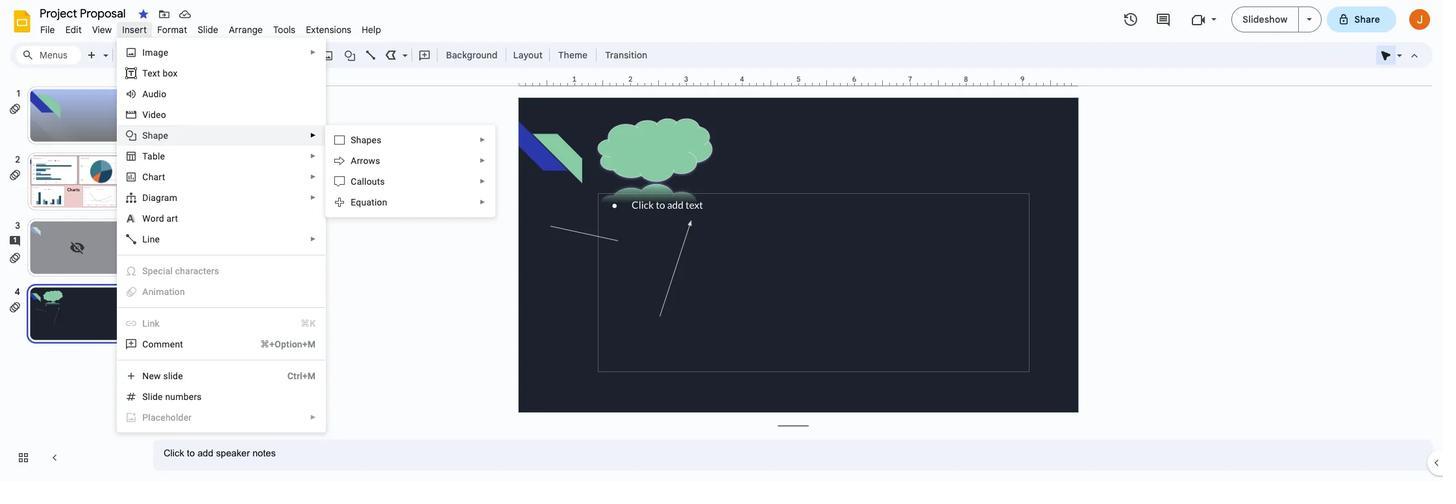 Task type: vqa. For each thing, say whether or not it's contained in the screenshot.


Task type: locate. For each thing, give the bounding box(es) containing it.
link k element
[[142, 319, 164, 329]]

► for hape
[[310, 132, 316, 139]]

hape
[[148, 131, 168, 141]]

s
[[142, 131, 148, 141], [351, 135, 356, 145]]

share button
[[1327, 6, 1397, 32]]

background
[[446, 49, 498, 61]]

c
[[142, 172, 148, 182], [351, 177, 357, 187]]

table b element
[[142, 151, 169, 162]]

2 menu item from the top
[[118, 282, 326, 303]]

a down s hapes
[[351, 156, 357, 166]]

a
[[142, 89, 148, 99], [351, 156, 357, 166], [142, 287, 148, 297]]

c allouts
[[351, 177, 385, 187]]

v
[[142, 110, 148, 120]]

slid
[[142, 392, 158, 403]]

view menu item
[[87, 22, 117, 38]]

menu
[[98, 0, 326, 433], [326, 125, 496, 218]]

3 menu item from the top
[[118, 314, 326, 334]]

⌘k element
[[285, 318, 316, 331]]

s hapes
[[351, 135, 382, 145]]

new slide n element
[[142, 371, 187, 382]]

box
[[163, 68, 178, 79]]

menu item
[[118, 261, 326, 282], [118, 282, 326, 303], [118, 314, 326, 334], [118, 408, 326, 429]]

animation a element
[[142, 287, 189, 297]]

Menus field
[[16, 46, 81, 64]]

application
[[0, 0, 1444, 482]]

spe c ial characters
[[142, 266, 219, 277]]

slide
[[198, 24, 218, 36]]

word art w element
[[142, 214, 182, 224]]

live pointer settings image
[[1394, 47, 1403, 51]]

a for u
[[142, 89, 148, 99]]

quation
[[356, 197, 387, 208]]

1 vertical spatial art
[[167, 214, 178, 224]]

menu bar
[[35, 17, 386, 38]]

art
[[154, 172, 165, 182], [167, 214, 178, 224]]

ta b le
[[142, 151, 165, 162]]

shape s element
[[142, 131, 172, 141]]

art right ord
[[167, 214, 178, 224]]

theme
[[558, 49, 588, 61]]

iagram
[[149, 193, 177, 203]]

w ord art
[[142, 214, 178, 224]]

c up d
[[142, 172, 148, 182]]

e
[[351, 197, 356, 208]]

c h art
[[142, 172, 165, 182]]

co
[[142, 340, 154, 350]]

e
[[158, 392, 163, 403]]

m
[[154, 340, 162, 350]]

1 horizontal spatial c
[[351, 177, 357, 187]]

0 horizontal spatial s
[[142, 131, 148, 141]]

⌘+option+m element
[[245, 338, 316, 351]]

1 menu item from the top
[[118, 261, 326, 282]]

c
[[158, 266, 163, 277]]

c for h
[[142, 172, 148, 182]]

image i element
[[142, 47, 172, 58]]

format menu item
[[152, 22, 192, 38]]

a left dio
[[142, 89, 148, 99]]

extensions
[[306, 24, 351, 36]]

insert
[[122, 24, 147, 36]]

help menu item
[[357, 22, 386, 38]]

lin
[[142, 319, 155, 329]]

1 horizontal spatial art
[[167, 214, 178, 224]]

menu bar banner
[[0, 0, 1444, 482]]

nimation
[[148, 287, 185, 297]]

menu item up nimation on the bottom of page
[[118, 261, 326, 282]]

ideo
[[148, 110, 166, 120]]

a inside menu item
[[142, 287, 148, 297]]

insert image image
[[320, 46, 335, 64]]

ctrl+m element
[[272, 370, 316, 383]]

slide numbers e element
[[142, 392, 206, 403]]

► for mage
[[310, 49, 316, 56]]

slide
[[163, 371, 183, 382]]

ment
[[162, 340, 183, 350]]

allouts
[[357, 177, 385, 187]]

► for hapes
[[479, 136, 486, 144]]

menu item down the characters
[[118, 282, 326, 303]]

v ideo
[[142, 110, 166, 120]]

video v element
[[142, 110, 170, 120]]

edit
[[65, 24, 82, 36]]

art for w ord art
[[167, 214, 178, 224]]

rrows
[[357, 156, 380, 166]]

►
[[310, 49, 316, 56], [310, 132, 316, 139], [479, 136, 486, 144], [310, 153, 316, 160], [479, 157, 486, 164], [310, 173, 316, 181], [479, 178, 486, 185], [310, 194, 316, 201], [479, 199, 486, 206], [310, 236, 316, 243], [310, 414, 316, 421]]

lin k
[[142, 319, 160, 329]]

0 horizontal spatial c
[[142, 172, 148, 182]]

ord
[[150, 214, 164, 224]]

tools menu item
[[268, 22, 301, 38]]

placeholder p element
[[142, 413, 196, 423]]

menu containing i
[[98, 0, 326, 433]]

menu item down numbers
[[118, 408, 326, 429]]

shape image
[[343, 46, 357, 64]]

k
[[155, 319, 160, 329]]

1 horizontal spatial s
[[351, 135, 356, 145]]

w
[[142, 214, 150, 224]]

a rrows
[[351, 156, 380, 166]]

0 vertical spatial art
[[154, 172, 165, 182]]

s up a rrows
[[351, 135, 356, 145]]

help
[[362, 24, 381, 36]]

art up d iagram
[[154, 172, 165, 182]]

hapes
[[356, 135, 382, 145]]

0 vertical spatial a
[[142, 89, 148, 99]]

menu bar containing file
[[35, 17, 386, 38]]

callouts c element
[[351, 177, 389, 187]]

menu item up ment
[[118, 314, 326, 334]]

menu item containing p
[[118, 408, 326, 429]]

d iagram
[[142, 193, 177, 203]]

s for hapes
[[351, 135, 356, 145]]

audio u element
[[142, 89, 170, 99]]

mode and view toolbar
[[1376, 42, 1425, 68]]

navigation
[[0, 73, 143, 482]]

4 menu item from the top
[[118, 408, 326, 429]]

tools
[[273, 24, 296, 36]]

n ew slide
[[142, 371, 183, 382]]

menu item containing a
[[118, 282, 326, 303]]

b
[[153, 151, 158, 162]]

h
[[148, 172, 154, 182]]

file menu item
[[35, 22, 60, 38]]

a for nimation
[[142, 287, 148, 297]]

layout button
[[509, 45, 547, 65]]

a down spe
[[142, 287, 148, 297]]

1 vertical spatial a
[[351, 156, 357, 166]]

spe
[[142, 266, 158, 277]]

s down the v in the top of the page
[[142, 131, 148, 141]]

► for quation
[[479, 199, 486, 206]]

2 vertical spatial a
[[142, 287, 148, 297]]

view
[[92, 24, 112, 36]]

c up the e
[[351, 177, 357, 187]]

shapes s element
[[351, 135, 386, 145]]

► for rrows
[[479, 157, 486, 164]]

0 horizontal spatial art
[[154, 172, 165, 182]]



Task type: describe. For each thing, give the bounding box(es) containing it.
select line image
[[399, 47, 408, 51]]

art for c h art
[[154, 172, 165, 182]]

equation e element
[[351, 197, 391, 208]]

numbers
[[165, 392, 202, 403]]

edit menu item
[[60, 22, 87, 38]]

menu bar inside menu bar banner
[[35, 17, 386, 38]]

Rename text field
[[35, 5, 133, 21]]

new slide with layout image
[[100, 47, 108, 51]]

special characters c element
[[142, 266, 223, 277]]

c for allouts
[[351, 177, 357, 187]]

ctrl+m
[[288, 371, 316, 382]]

a for rrows
[[351, 156, 357, 166]]

u
[[148, 89, 154, 99]]

characters
[[175, 266, 219, 277]]

ial
[[163, 266, 173, 277]]

⌘+option+m
[[260, 340, 316, 350]]

laceholder
[[148, 413, 192, 423]]

presentation options image
[[1307, 18, 1312, 21]]

format
[[157, 24, 187, 36]]

► for laceholder
[[310, 414, 316, 421]]

arrange menu item
[[224, 22, 268, 38]]

menu item containing spe
[[118, 261, 326, 282]]

line q element
[[142, 234, 164, 245]]

ext
[[148, 68, 160, 79]]

co m ment
[[142, 340, 183, 350]]

theme button
[[553, 45, 594, 65]]

text box t element
[[142, 68, 182, 79]]

dio
[[154, 89, 166, 99]]

slideshow
[[1243, 14, 1288, 25]]

d
[[142, 193, 149, 203]]

p laceholder
[[142, 413, 192, 423]]

slid e numbers
[[142, 392, 202, 403]]

p
[[142, 413, 148, 423]]

► for iagram
[[310, 194, 316, 201]]

t ext box
[[142, 68, 178, 79]]

s for hape
[[142, 131, 148, 141]]

i mage
[[142, 47, 168, 58]]

diagram d element
[[142, 193, 181, 203]]

transition button
[[599, 45, 653, 65]]

slideshow button
[[1232, 6, 1299, 32]]

main toolbar
[[81, 45, 654, 65]]

layout
[[513, 49, 543, 61]]

ta
[[142, 151, 153, 162]]

ew
[[149, 371, 161, 382]]

chart h element
[[142, 172, 169, 182]]

background button
[[440, 45, 504, 65]]

arrange
[[229, 24, 263, 36]]

mage
[[145, 47, 168, 58]]

application containing slideshow
[[0, 0, 1444, 482]]

line
[[142, 234, 160, 245]]

a nimation
[[142, 287, 185, 297]]

i
[[142, 47, 145, 58]]

a u dio
[[142, 89, 166, 99]]

► for allouts
[[479, 178, 486, 185]]

insert menu item
[[117, 22, 152, 38]]

le
[[158, 151, 165, 162]]

s hape
[[142, 131, 168, 141]]

n
[[142, 371, 149, 382]]

Star checkbox
[[134, 5, 153, 23]]

e quation
[[351, 197, 387, 208]]

file
[[40, 24, 55, 36]]

transition
[[605, 49, 648, 61]]

t
[[142, 68, 148, 79]]

menu item containing lin
[[118, 314, 326, 334]]

share
[[1355, 14, 1381, 25]]

menu containing s
[[326, 125, 496, 218]]

slide menu item
[[192, 22, 224, 38]]

arrows a element
[[351, 156, 384, 166]]

extensions menu item
[[301, 22, 357, 38]]

⌘k
[[301, 319, 316, 329]]

comment m element
[[142, 340, 187, 350]]



